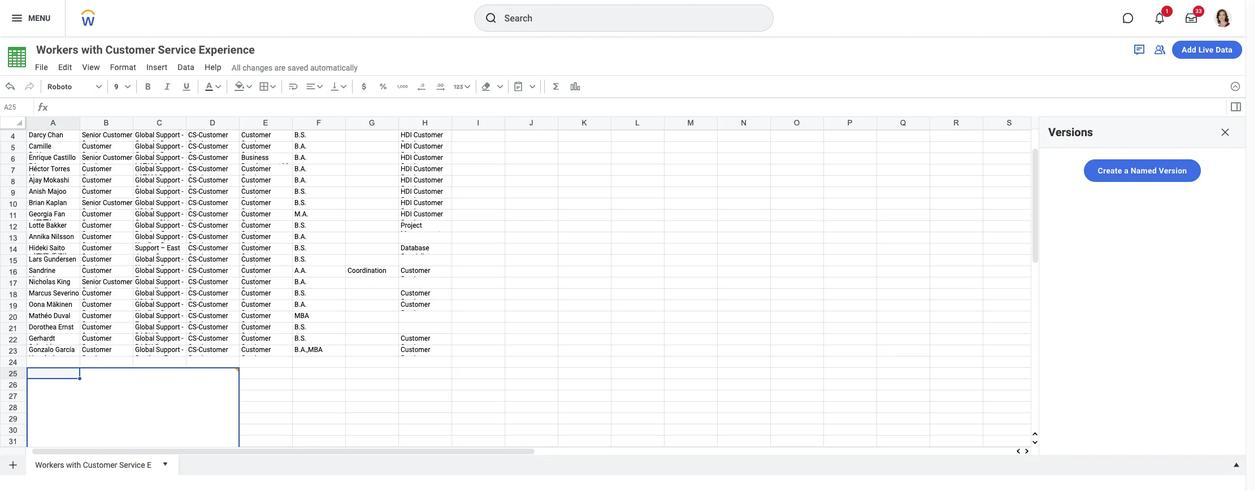 Task type: describe. For each thing, give the bounding box(es) containing it.
menu
[[28, 13, 50, 22]]

create a named version
[[1098, 166, 1188, 175]]

x image
[[1220, 127, 1231, 138]]

view
[[82, 63, 100, 72]]

9
[[114, 82, 119, 91]]

create a named version button
[[1084, 159, 1202, 182]]

profile logan mcneil image
[[1214, 9, 1233, 29]]

bold image
[[142, 81, 154, 92]]

4 chevron down small image from the left
[[267, 81, 279, 92]]

6 chevron down small image from the left
[[462, 81, 473, 92]]

add zero image
[[435, 81, 446, 92]]

customer for experience
[[105, 43, 155, 57]]

customer for e
[[83, 461, 117, 470]]

2 chevron down small image from the left
[[212, 81, 224, 92]]

remove zero image
[[416, 81, 427, 92]]

activity stream image
[[1133, 43, 1147, 57]]

roboto button
[[44, 77, 105, 96]]

chevron down small image inside 9 popup button
[[122, 81, 133, 92]]

roboto
[[47, 82, 72, 91]]

3 chevron down small image from the left
[[527, 81, 538, 92]]

caret up image
[[1231, 460, 1243, 471]]

add
[[1182, 45, 1197, 54]]

workers with customer service e button
[[31, 455, 156, 473]]

percentage image
[[378, 81, 389, 92]]

live
[[1199, 45, 1214, 54]]

data inside menus menu bar
[[178, 63, 195, 72]]

format
[[110, 63, 136, 72]]

service for e
[[119, 461, 145, 470]]

menus menu bar
[[29, 59, 227, 77]]

border all image
[[258, 81, 270, 92]]

insert
[[146, 63, 168, 72]]

versions
[[1049, 125, 1094, 139]]

fx image
[[36, 101, 50, 114]]

changes
[[243, 63, 273, 72]]

workers with customer service e
[[35, 461, 152, 470]]

eraser image
[[480, 81, 492, 92]]

thousands comma image
[[397, 81, 408, 92]]

add footer ws image
[[7, 460, 19, 471]]

add live data button
[[1173, 41, 1243, 59]]

numbers image
[[453, 81, 464, 92]]

undo l image
[[5, 81, 16, 92]]

1 button
[[1148, 6, 1173, 31]]

inbox large image
[[1186, 12, 1197, 24]]

formula editor image
[[1229, 100, 1243, 114]]

text wrap image
[[288, 81, 299, 92]]

media classroom image
[[1153, 43, 1167, 57]]



Task type: locate. For each thing, give the bounding box(es) containing it.
1 vertical spatial customer
[[83, 461, 117, 470]]

service
[[158, 43, 196, 57], [119, 461, 145, 470]]

workers with customer service experience button
[[31, 42, 275, 58]]

workers up 'edit'
[[36, 43, 78, 57]]

with
[[81, 43, 103, 57], [66, 461, 81, 470]]

version
[[1159, 166, 1188, 175]]

named
[[1131, 166, 1157, 175]]

service for experience
[[158, 43, 196, 57]]

data
[[1216, 45, 1233, 54], [178, 63, 195, 72]]

1 vertical spatial workers
[[35, 461, 64, 470]]

0 horizontal spatial chevron down small image
[[93, 81, 105, 92]]

align bottom image
[[329, 81, 340, 92]]

with for workers with customer service experience
[[81, 43, 103, 57]]

experience
[[199, 43, 255, 57]]

0 horizontal spatial service
[[119, 461, 145, 470]]

add live data
[[1182, 45, 1233, 54]]

edit
[[58, 63, 72, 72]]

chevron down small image right 'eraser' image
[[495, 81, 506, 92]]

0 vertical spatial service
[[158, 43, 196, 57]]

search image
[[484, 11, 498, 25]]

notifications large image
[[1154, 12, 1166, 24]]

data inside button
[[1216, 45, 1233, 54]]

1 vertical spatial service
[[119, 461, 145, 470]]

autosum image
[[551, 81, 562, 92]]

help
[[205, 63, 222, 72]]

align left image
[[305, 81, 316, 92]]

justify image
[[10, 11, 24, 25]]

0 vertical spatial customer
[[105, 43, 155, 57]]

chevron down small image left align bottom image
[[314, 81, 325, 92]]

chevron up circle image
[[1230, 81, 1242, 92]]

menu button
[[0, 0, 65, 36]]

customer
[[105, 43, 155, 57], [83, 461, 117, 470]]

create
[[1098, 166, 1123, 175]]

toolbar container region
[[0, 75, 1226, 98]]

data up the underline icon
[[178, 63, 195, 72]]

5 chevron down small image from the left
[[314, 81, 325, 92]]

saved
[[288, 63, 308, 72]]

0 horizontal spatial data
[[178, 63, 195, 72]]

service left e on the left of page
[[119, 461, 145, 470]]

33
[[1196, 8, 1202, 14]]

caret down small image
[[159, 459, 171, 470]]

workers right add footer ws icon
[[35, 461, 64, 470]]

1 horizontal spatial service
[[158, 43, 196, 57]]

0 vertical spatial with
[[81, 43, 103, 57]]

underline image
[[181, 81, 192, 92]]

1 vertical spatial data
[[178, 63, 195, 72]]

7 chevron down small image from the left
[[495, 81, 506, 92]]

1 vertical spatial with
[[66, 461, 81, 470]]

chevron down small image left 'eraser' image
[[462, 81, 473, 92]]

2 chevron down small image from the left
[[338, 81, 349, 92]]

2 horizontal spatial chevron down small image
[[527, 81, 538, 92]]

1 chevron down small image from the left
[[93, 81, 105, 92]]

chevron down small image left 9
[[93, 81, 105, 92]]

0 vertical spatial data
[[1216, 45, 1233, 54]]

chevron down small image right paste icon
[[527, 81, 538, 92]]

1 horizontal spatial chevron down small image
[[338, 81, 349, 92]]

a
[[1125, 166, 1129, 175]]

None text field
[[1, 100, 33, 115]]

1 chevron down small image from the left
[[122, 81, 133, 92]]

chart image
[[570, 81, 581, 92]]

33 button
[[1179, 6, 1205, 31]]

chevron down small image
[[93, 81, 105, 92], [338, 81, 349, 92], [527, 81, 538, 92]]

3 chevron down small image from the left
[[244, 81, 255, 92]]

are
[[275, 63, 286, 72]]

chevron down small image down are
[[267, 81, 279, 92]]

chevron down small image
[[122, 81, 133, 92], [212, 81, 224, 92], [244, 81, 255, 92], [267, 81, 279, 92], [314, 81, 325, 92], [462, 81, 473, 92], [495, 81, 506, 92]]

paste image
[[513, 81, 524, 92]]

0 vertical spatial workers
[[36, 43, 78, 57]]

chevron down small image left border all icon
[[244, 81, 255, 92]]

customer up menus menu bar
[[105, 43, 155, 57]]

chevron down small image down help
[[212, 81, 224, 92]]

all
[[232, 63, 241, 72]]

data right "live"
[[1216, 45, 1233, 54]]

9 button
[[110, 77, 134, 96]]

dollar sign image
[[358, 81, 370, 92]]

file
[[35, 63, 48, 72]]

workers
[[36, 43, 78, 57], [35, 461, 64, 470]]

chevron down small image inside roboto dropdown button
[[93, 81, 105, 92]]

1
[[1166, 8, 1169, 14]]

workers for workers with customer service e
[[35, 461, 64, 470]]

all changes are saved automatically button
[[227, 63, 358, 73]]

italics image
[[162, 81, 173, 92]]

Formula Bar text field
[[50, 100, 1226, 115]]

chevron down small image right 9
[[122, 81, 133, 92]]

workers with customer service experience
[[36, 43, 255, 57]]

with for workers with customer service e
[[66, 461, 81, 470]]

grid
[[0, 94, 1255, 491]]

chevron down small image left dollar sign image
[[338, 81, 349, 92]]

all changes are saved automatically
[[232, 63, 358, 72]]

workers for workers with customer service experience
[[36, 43, 78, 57]]

1 horizontal spatial data
[[1216, 45, 1233, 54]]

Search Workday  search field
[[505, 6, 750, 31]]

e
[[147, 461, 152, 470]]

service up insert
[[158, 43, 196, 57]]

automatically
[[310, 63, 358, 72]]

customer left e on the left of page
[[83, 461, 117, 470]]



Task type: vqa. For each thing, say whether or not it's contained in the screenshot.
Add Live Data button
yes



